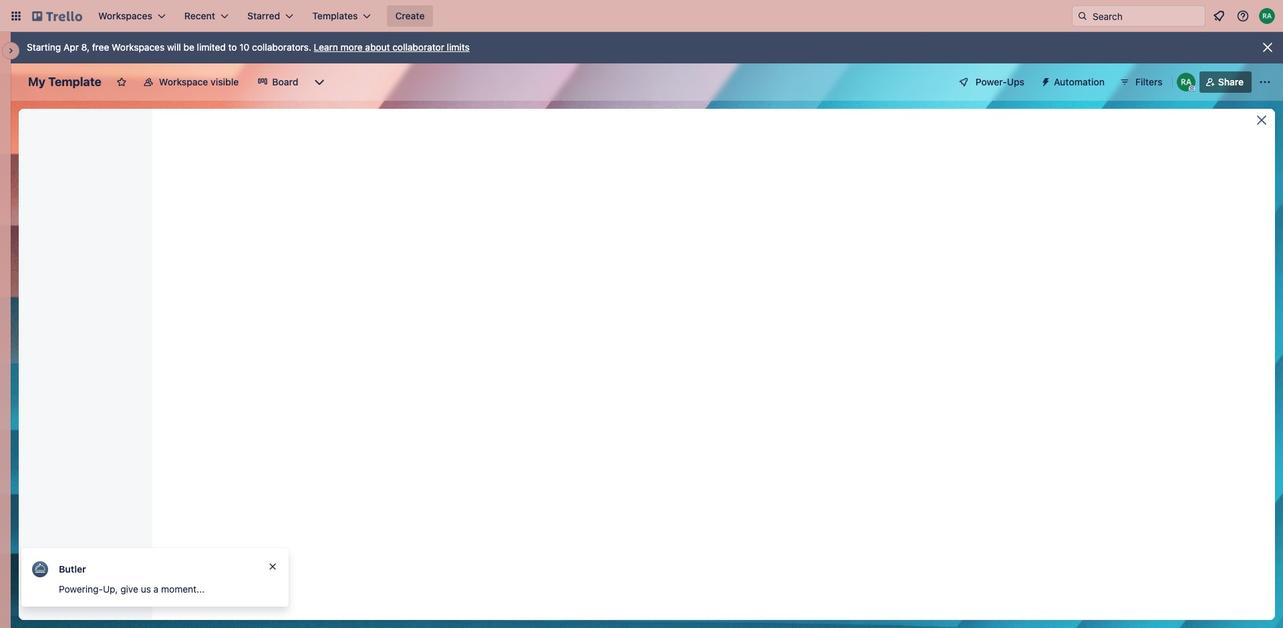 Task type: vqa. For each thing, say whether or not it's contained in the screenshot.
Open information menu image
yes



Task type: describe. For each thing, give the bounding box(es) containing it.
recent button
[[176, 5, 237, 27]]

automation button
[[1035, 72, 1113, 93]]

us
[[141, 584, 151, 595]]

learn
[[314, 41, 338, 53]]

template
[[48, 75, 102, 89]]

1 vertical spatial workspaces
[[112, 41, 165, 53]]

limits
[[447, 41, 470, 53]]

customize views image
[[313, 76, 326, 89]]

workspace visible
[[159, 76, 239, 88]]

Search field
[[1088, 6, 1205, 26]]

powering-up, give us a moment...
[[59, 584, 205, 595]]

create button
[[387, 5, 433, 27]]

be
[[183, 41, 194, 53]]

automation
[[1054, 76, 1105, 88]]

0 notifications image
[[1211, 8, 1227, 24]]

alert containing butler
[[21, 549, 289, 607]]

starred
[[247, 10, 280, 21]]

butler icon image
[[32, 562, 48, 578]]

apr
[[63, 41, 79, 53]]

8,
[[81, 41, 90, 53]]

workspace
[[159, 76, 208, 88]]

Board name text field
[[21, 72, 108, 93]]

back to home image
[[32, 5, 82, 27]]

10
[[239, 41, 250, 53]]

this member is an admin of this board. image
[[1189, 86, 1195, 92]]

my
[[28, 75, 46, 89]]

give
[[120, 584, 138, 595]]

starred button
[[239, 5, 302, 27]]

limited
[[197, 41, 226, 53]]

power-ups
[[976, 76, 1024, 88]]

create
[[395, 10, 425, 21]]

search image
[[1077, 11, 1088, 21]]

power-
[[976, 76, 1007, 88]]

more
[[341, 41, 363, 53]]

ruby anderson (rubyanderson7) image
[[1177, 73, 1195, 92]]

share button
[[1199, 72, 1252, 93]]

a
[[153, 584, 159, 595]]

star or unstar board image
[[116, 77, 127, 88]]

filters
[[1135, 76, 1163, 88]]

ruby anderson (rubyanderson7) image
[[1259, 8, 1275, 24]]

share
[[1218, 76, 1244, 88]]

butler
[[59, 564, 86, 575]]



Task type: locate. For each thing, give the bounding box(es) containing it.
visible
[[211, 76, 239, 88]]

collaborator
[[392, 41, 444, 53]]

about
[[365, 41, 390, 53]]

workspaces up free
[[98, 10, 152, 21]]

ups
[[1007, 76, 1024, 88]]

starting
[[27, 41, 61, 53]]

learn more about collaborator limits link
[[314, 41, 470, 53]]

filters button
[[1115, 72, 1167, 93]]

will
[[167, 41, 181, 53]]

workspaces button
[[90, 5, 174, 27]]

board
[[272, 76, 298, 88]]

collaborators.
[[252, 41, 311, 53]]

workspaces
[[98, 10, 152, 21], [112, 41, 165, 53]]

my template
[[28, 75, 102, 89]]

to
[[228, 41, 237, 53]]

free
[[92, 41, 109, 53]]

recent
[[184, 10, 215, 21]]

moment...
[[161, 584, 205, 595]]

power-ups button
[[949, 72, 1032, 93]]

show menu image
[[1258, 76, 1272, 89]]

sm image
[[1035, 72, 1054, 90]]

alert
[[21, 549, 289, 607]]

open information menu image
[[1236, 9, 1250, 23]]

templates button
[[304, 5, 379, 27]]

up,
[[103, 584, 118, 595]]

starting apr 8, free workspaces will be limited to 10 collaborators. learn more about collaborator limits
[[27, 41, 470, 53]]

powering-
[[59, 584, 103, 595]]

templates
[[312, 10, 358, 21]]

primary element
[[0, 0, 1283, 32]]

workspace visible button
[[135, 72, 247, 93]]

board link
[[249, 72, 306, 93]]

workspaces inside dropdown button
[[98, 10, 152, 21]]

0 vertical spatial workspaces
[[98, 10, 152, 21]]

workspaces down workspaces dropdown button
[[112, 41, 165, 53]]

dismiss flag image
[[267, 562, 278, 573]]



